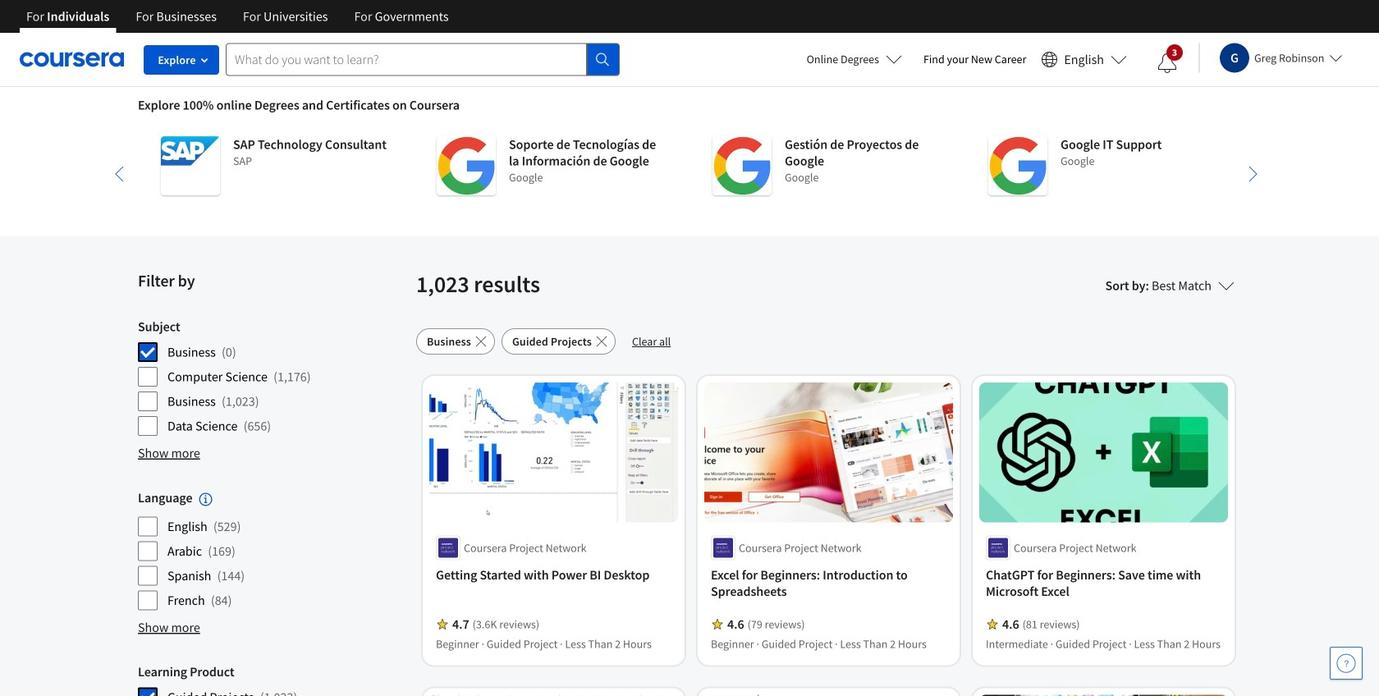 Task type: describe. For each thing, give the bounding box(es) containing it.
help center image
[[1337, 654, 1356, 673]]

sap image
[[161, 136, 220, 195]]

1 google image from the left
[[437, 136, 496, 195]]

information about this filter group image
[[199, 493, 212, 506]]

3 group from the top
[[138, 664, 406, 696]]

banner navigation
[[13, 0, 462, 33]]

What do you want to learn? text field
[[226, 43, 587, 76]]



Task type: locate. For each thing, give the bounding box(es) containing it.
google image
[[437, 136, 496, 195], [713, 136, 772, 195], [988, 136, 1048, 195]]

coursera image
[[20, 46, 124, 72]]

1 vertical spatial group
[[138, 489, 406, 611]]

None search field
[[226, 43, 620, 76]]

2 vertical spatial group
[[138, 664, 406, 696]]

2 horizontal spatial google image
[[988, 136, 1048, 195]]

1 group from the top
[[138, 319, 406, 437]]

1 horizontal spatial google image
[[713, 136, 772, 195]]

group
[[138, 319, 406, 437], [138, 489, 406, 611], [138, 664, 406, 696]]

2 group from the top
[[138, 489, 406, 611]]

3 google image from the left
[[988, 136, 1048, 195]]

0 vertical spatial group
[[138, 319, 406, 437]]

2 google image from the left
[[713, 136, 772, 195]]

0 horizontal spatial google image
[[437, 136, 496, 195]]



Task type: vqa. For each thing, say whether or not it's contained in the screenshot.
the left Google image
yes



